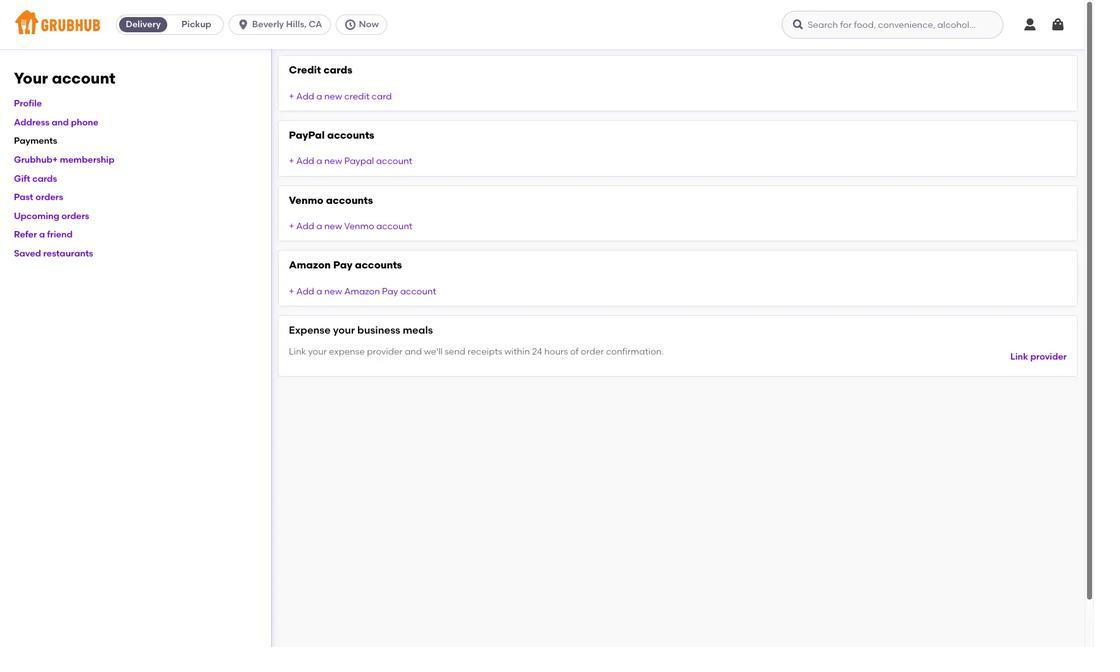 Task type: describe. For each thing, give the bounding box(es) containing it.
order
[[581, 347, 604, 357]]

gift cards
[[14, 173, 57, 184]]

gift cards link
[[14, 173, 57, 184]]

a for amazon
[[317, 287, 322, 297]]

address and phone
[[14, 117, 98, 128]]

0 horizontal spatial provider
[[367, 347, 403, 357]]

+ for amazon pay accounts
[[289, 287, 294, 297]]

svg image for now
[[344, 18, 357, 31]]

Search for food, convenience, alcohol... search field
[[782, 11, 1004, 39]]

address and phone link
[[14, 117, 98, 128]]

and inside "link your expense provider and we'll send receipts within 24 hours of order confirmation. link provider"
[[405, 347, 422, 357]]

your
[[14, 69, 48, 87]]

a for paypal
[[317, 156, 322, 167]]

1 horizontal spatial venmo
[[344, 221, 374, 232]]

grubhub+
[[14, 155, 58, 165]]

0 horizontal spatial venmo
[[289, 194, 324, 206]]

upcoming
[[14, 211, 59, 222]]

+ add a new credit card
[[289, 91, 392, 102]]

+ add a new venmo account
[[289, 221, 413, 232]]

membership
[[60, 155, 115, 165]]

gift
[[14, 173, 30, 184]]

meals
[[403, 325, 433, 337]]

a for credit
[[317, 91, 322, 102]]

cards for gift cards
[[32, 173, 57, 184]]

restaurants
[[43, 248, 93, 259]]

1 horizontal spatial link
[[1011, 352, 1029, 362]]

accounts for venmo accounts
[[326, 194, 373, 206]]

new for venmo
[[325, 221, 342, 232]]

+ add a new amazon pay account link
[[289, 287, 437, 297]]

orders for upcoming orders
[[62, 211, 89, 222]]

expense
[[329, 347, 365, 357]]

a for venmo
[[317, 221, 322, 232]]

past orders link
[[14, 192, 63, 203]]

pickup button
[[170, 15, 223, 35]]

amazon pay accounts
[[289, 260, 402, 272]]

payments
[[14, 136, 57, 147]]

your for link
[[308, 347, 327, 357]]

refer a friend link
[[14, 230, 73, 240]]

business
[[358, 325, 401, 337]]

credit cards
[[289, 64, 353, 76]]

+ for venmo accounts
[[289, 221, 294, 232]]

account right paypal
[[376, 156, 413, 167]]

account up phone
[[52, 69, 115, 87]]

saved restaurants link
[[14, 248, 93, 259]]

link your expense provider and we'll send receipts within 24 hours of order confirmation. link provider
[[289, 347, 1067, 362]]

receipts
[[468, 347, 503, 357]]

0 vertical spatial and
[[52, 117, 69, 128]]

add for amazon
[[296, 287, 314, 297]]

address
[[14, 117, 50, 128]]

pickup
[[182, 19, 211, 30]]

of
[[571, 347, 579, 357]]



Task type: vqa. For each thing, say whether or not it's contained in the screenshot.
'Past' on the top left of page
yes



Task type: locate. For each thing, give the bounding box(es) containing it.
and
[[52, 117, 69, 128], [405, 347, 422, 357]]

new
[[325, 91, 342, 102], [325, 156, 342, 167], [325, 221, 342, 232], [325, 287, 342, 297]]

accounts up + add a new venmo account 'link' in the top left of the page
[[326, 194, 373, 206]]

1 new from the top
[[325, 91, 342, 102]]

delivery
[[126, 19, 161, 30]]

expense your business meals
[[289, 325, 433, 337]]

your for expense
[[333, 325, 355, 337]]

1 vertical spatial orders
[[62, 211, 89, 222]]

cards
[[324, 64, 353, 76], [32, 173, 57, 184]]

0 horizontal spatial your
[[308, 347, 327, 357]]

2 new from the top
[[325, 156, 342, 167]]

1 horizontal spatial cards
[[324, 64, 353, 76]]

1 horizontal spatial svg image
[[1051, 17, 1066, 32]]

1 + from the top
[[289, 91, 294, 102]]

orders for past orders
[[35, 192, 63, 203]]

+ add a new venmo account link
[[289, 221, 413, 232]]

add down venmo accounts
[[296, 221, 314, 232]]

paypal
[[345, 156, 374, 167]]

+ down credit on the left
[[289, 91, 294, 102]]

expense
[[289, 325, 331, 337]]

now
[[359, 19, 379, 30]]

orders up upcoming orders link
[[35, 192, 63, 203]]

link provider button
[[1011, 346, 1067, 369]]

4 + from the top
[[289, 287, 294, 297]]

0 vertical spatial accounts
[[327, 129, 375, 141]]

profile
[[14, 98, 42, 109]]

+ down venmo accounts
[[289, 221, 294, 232]]

provider
[[367, 347, 403, 357], [1031, 352, 1067, 362]]

amazon down + add a new venmo account
[[289, 260, 331, 272]]

3 + from the top
[[289, 221, 294, 232]]

2 add from the top
[[296, 156, 314, 167]]

24
[[532, 347, 542, 357]]

amazon
[[289, 260, 331, 272], [345, 287, 380, 297]]

1 vertical spatial amazon
[[345, 287, 380, 297]]

saved restaurants
[[14, 248, 93, 259]]

3 svg image from the left
[[792, 18, 805, 31]]

1 horizontal spatial pay
[[382, 287, 398, 297]]

1 horizontal spatial your
[[333, 325, 355, 337]]

upcoming orders
[[14, 211, 89, 222]]

svg image for beverly hills, ca
[[237, 18, 250, 31]]

0 horizontal spatial and
[[52, 117, 69, 128]]

2 svg image from the left
[[1051, 17, 1066, 32]]

upcoming orders link
[[14, 211, 89, 222]]

1 vertical spatial pay
[[382, 287, 398, 297]]

main navigation navigation
[[0, 0, 1085, 49]]

beverly
[[252, 19, 284, 30]]

link
[[289, 347, 306, 357], [1011, 352, 1029, 362]]

a right "refer"
[[39, 230, 45, 240]]

add for venmo
[[296, 221, 314, 232]]

a down venmo accounts
[[317, 221, 322, 232]]

credit
[[289, 64, 321, 76]]

a down paypal accounts
[[317, 156, 322, 167]]

2 + from the top
[[289, 156, 294, 167]]

beverly hills, ca
[[252, 19, 322, 30]]

0 vertical spatial pay
[[333, 260, 353, 272]]

svg image
[[1023, 17, 1038, 32], [1051, 17, 1066, 32]]

0 horizontal spatial amazon
[[289, 260, 331, 272]]

phone
[[71, 117, 98, 128]]

1 horizontal spatial amazon
[[345, 287, 380, 297]]

2 svg image from the left
[[344, 18, 357, 31]]

svg image
[[237, 18, 250, 31], [344, 18, 357, 31], [792, 18, 805, 31]]

0 vertical spatial venmo
[[289, 194, 324, 206]]

0 horizontal spatial cards
[[32, 173, 57, 184]]

add up the "expense"
[[296, 287, 314, 297]]

past
[[14, 192, 33, 203]]

svg image inside now button
[[344, 18, 357, 31]]

cards up + add a new credit card link
[[324, 64, 353, 76]]

cards up past orders link
[[32, 173, 57, 184]]

a
[[317, 91, 322, 102], [317, 156, 322, 167], [317, 221, 322, 232], [39, 230, 45, 240], [317, 287, 322, 297]]

+ up the "expense"
[[289, 287, 294, 297]]

venmo down venmo accounts
[[344, 221, 374, 232]]

1 vertical spatial and
[[405, 347, 422, 357]]

+ add a new paypal account link
[[289, 156, 413, 167]]

1 horizontal spatial svg image
[[344, 18, 357, 31]]

profile link
[[14, 98, 42, 109]]

delivery button
[[117, 15, 170, 35]]

new left credit
[[325, 91, 342, 102]]

accounts
[[327, 129, 375, 141], [326, 194, 373, 206], [355, 260, 402, 272]]

+ for paypal accounts
[[289, 156, 294, 167]]

orders up the "friend"
[[62, 211, 89, 222]]

1 vertical spatial cards
[[32, 173, 57, 184]]

1 horizontal spatial provider
[[1031, 352, 1067, 362]]

4 add from the top
[[296, 287, 314, 297]]

new for paypal
[[325, 156, 342, 167]]

pay up business
[[382, 287, 398, 297]]

1 horizontal spatial and
[[405, 347, 422, 357]]

beverly hills, ca button
[[229, 15, 336, 35]]

account up amazon pay accounts
[[377, 221, 413, 232]]

we'll
[[424, 347, 443, 357]]

new for amazon
[[325, 287, 342, 297]]

amazon down amazon pay accounts
[[345, 287, 380, 297]]

2 horizontal spatial svg image
[[792, 18, 805, 31]]

paypal
[[289, 129, 325, 141]]

saved
[[14, 248, 41, 259]]

orders
[[35, 192, 63, 203], [62, 211, 89, 222]]

0 vertical spatial your
[[333, 325, 355, 337]]

account
[[52, 69, 115, 87], [376, 156, 413, 167], [377, 221, 413, 232], [400, 287, 437, 297]]

svg image inside beverly hills, ca button
[[237, 18, 250, 31]]

+
[[289, 91, 294, 102], [289, 156, 294, 167], [289, 221, 294, 232], [289, 287, 294, 297]]

cards for credit cards
[[324, 64, 353, 76]]

+ add a new credit card link
[[289, 91, 392, 102]]

new down amazon pay accounts
[[325, 287, 342, 297]]

grubhub+ membership
[[14, 155, 115, 165]]

your account
[[14, 69, 115, 87]]

refer a friend
[[14, 230, 73, 240]]

your up expense
[[333, 325, 355, 337]]

pay up '+ add a new amazon pay account'
[[333, 260, 353, 272]]

4 new from the top
[[325, 287, 342, 297]]

paypal accounts
[[289, 129, 375, 141]]

0 vertical spatial amazon
[[289, 260, 331, 272]]

now button
[[336, 15, 392, 35]]

a down 'credit cards'
[[317, 91, 322, 102]]

venmo
[[289, 194, 324, 206], [344, 221, 374, 232]]

add for credit
[[296, 91, 314, 102]]

your inside "link your expense provider and we'll send receipts within 24 hours of order confirmation. link provider"
[[308, 347, 327, 357]]

0 horizontal spatial link
[[289, 347, 306, 357]]

new down venmo accounts
[[325, 221, 342, 232]]

3 add from the top
[[296, 221, 314, 232]]

1 svg image from the left
[[237, 18, 250, 31]]

+ for credit cards
[[289, 91, 294, 102]]

new left paypal
[[325, 156, 342, 167]]

confirmation.
[[606, 347, 664, 357]]

hills,
[[286, 19, 307, 30]]

accounts up the + add a new paypal account
[[327, 129, 375, 141]]

add
[[296, 91, 314, 102], [296, 156, 314, 167], [296, 221, 314, 232], [296, 287, 314, 297]]

credit
[[345, 91, 370, 102]]

accounts up + add a new amazon pay account link
[[355, 260, 402, 272]]

1 svg image from the left
[[1023, 17, 1038, 32]]

2 vertical spatial accounts
[[355, 260, 402, 272]]

and left phone
[[52, 117, 69, 128]]

1 vertical spatial accounts
[[326, 194, 373, 206]]

0 horizontal spatial svg image
[[1023, 17, 1038, 32]]

add down credit on the left
[[296, 91, 314, 102]]

refer
[[14, 230, 37, 240]]

payments link
[[14, 136, 57, 147]]

0 horizontal spatial pay
[[333, 260, 353, 272]]

1 vertical spatial venmo
[[344, 221, 374, 232]]

send
[[445, 347, 466, 357]]

friend
[[47, 230, 73, 240]]

your
[[333, 325, 355, 337], [308, 347, 327, 357]]

0 vertical spatial orders
[[35, 192, 63, 203]]

new for credit
[[325, 91, 342, 102]]

0 vertical spatial cards
[[324, 64, 353, 76]]

0 horizontal spatial svg image
[[237, 18, 250, 31]]

add down paypal
[[296, 156, 314, 167]]

card
[[372, 91, 392, 102]]

account up meals
[[400, 287, 437, 297]]

+ add a new paypal account
[[289, 156, 413, 167]]

ca
[[309, 19, 322, 30]]

+ down paypal
[[289, 156, 294, 167]]

a down amazon pay accounts
[[317, 287, 322, 297]]

past orders
[[14, 192, 63, 203]]

pay
[[333, 260, 353, 272], [382, 287, 398, 297]]

within
[[505, 347, 530, 357]]

hours
[[545, 347, 568, 357]]

+ add a new amazon pay account
[[289, 287, 437, 297]]

and left "we'll"
[[405, 347, 422, 357]]

venmo accounts
[[289, 194, 373, 206]]

1 add from the top
[[296, 91, 314, 102]]

1 vertical spatial your
[[308, 347, 327, 357]]

grubhub+ membership link
[[14, 155, 115, 165]]

3 new from the top
[[325, 221, 342, 232]]

your down the "expense"
[[308, 347, 327, 357]]

venmo up + add a new venmo account 'link' in the top left of the page
[[289, 194, 324, 206]]

add for paypal
[[296, 156, 314, 167]]

accounts for paypal accounts
[[327, 129, 375, 141]]



